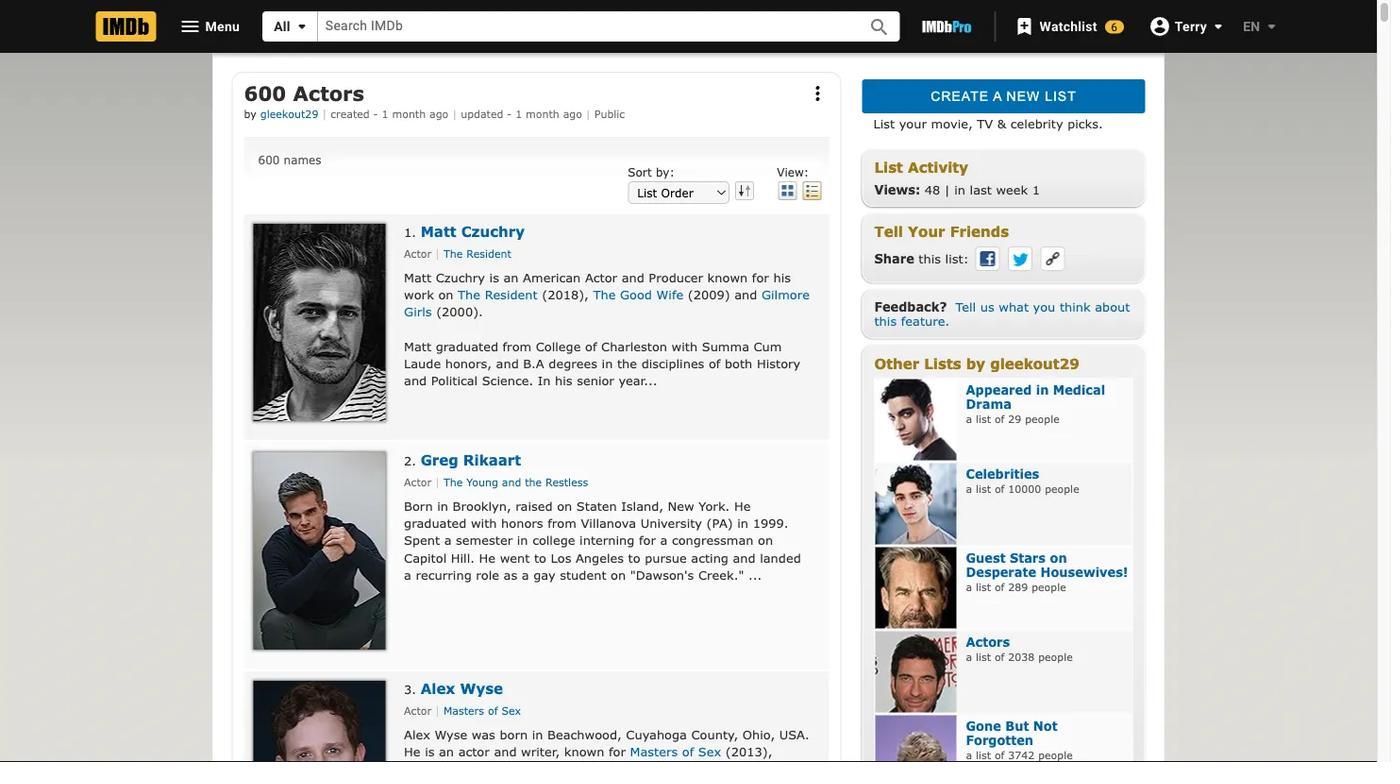 Task type: describe. For each thing, give the bounding box(es) containing it.
600 for names
[[258, 153, 280, 167]]

1 month from the left
[[392, 107, 426, 120]]

10000
[[1009, 482, 1042, 495]]

both
[[725, 356, 753, 370]]

list activity views: 48 | in last week 1
[[875, 159, 1041, 196]]

2038
[[1009, 650, 1035, 663]]

1.
[[404, 225, 417, 239]]

1 - from the left
[[374, 107, 378, 120]]

on down 1999.
[[758, 533, 774, 547]]

tell your friends
[[875, 223, 1010, 240]]

appeared in medical drama link
[[967, 382, 1106, 411]]

summa
[[702, 339, 750, 353]]

list image image for guest stars on desperate housewives!
[[876, 547, 957, 628]]

gone but not forgotten a list of 3742 people
[[967, 718, 1073, 761]]

views:
[[875, 182, 921, 196]]

university
[[641, 516, 703, 530]]

from inside matt graduated from college of charleston with summa cum laude honors, and b.a degrees in the disciplines of both history and political science. in his senior year...
[[503, 339, 532, 353]]

in down honors
[[517, 533, 528, 547]]

account circle image
[[1149, 15, 1172, 38]]

celebrities
[[967, 466, 1040, 481]]

and up the science.
[[496, 356, 519, 370]]

laude
[[404, 356, 441, 370]]

czuchry inside 1. matt czuchry actor | the resident
[[461, 223, 525, 240]]

2 - from the left
[[507, 107, 512, 120]]

ascending order image
[[734, 181, 755, 200]]

list inside guest stars on desperate housewives! a list of 289 people
[[976, 580, 992, 593]]

0 vertical spatial masters of sex link
[[444, 704, 521, 717]]

born
[[500, 727, 528, 742]]

| for matt
[[435, 247, 440, 260]]

appeared in medical drama a list of 29 people
[[967, 382, 1106, 425]]

people inside 'celebrities a list of 10000 people'
[[1046, 482, 1080, 495]]

and right (2009)
[[735, 287, 758, 302]]

in right (pa)
[[738, 516, 749, 530]]

pursue
[[645, 550, 687, 565]]

greg
[[421, 451, 459, 468]]

young
[[467, 476, 499, 488]]

he inside alex wyse was born in beachwood, cuyahoga county, ohio, usa. he is an actor and writer, known for
[[404, 744, 421, 759]]

of inside gone but not forgotten a list of 3742 people
[[995, 749, 1005, 761]]

an inside alex wyse was born in beachwood, cuyahoga county, ohio, usa. he is an actor and writer, known for
[[439, 744, 454, 759]]

create a new list button
[[863, 79, 1146, 113]]

guest stars on desperate housewives! a list of 289 people
[[967, 550, 1129, 593]]

a inside create a new list button
[[994, 89, 1003, 103]]

actors link
[[967, 634, 1011, 649]]

born
[[404, 498, 433, 513]]

was
[[472, 727, 496, 742]]

of inside "3. alex wyse actor | masters of sex"
[[488, 704, 498, 717]]

list image image for appeared in medical drama
[[876, 379, 957, 460]]

ohio,
[[743, 727, 776, 742]]

All search field
[[263, 11, 901, 42]]

actor for matt czuchry
[[404, 247, 432, 260]]

list inside actors a list of 2038 people
[[976, 650, 992, 663]]

good
[[620, 287, 652, 302]]

alex wyse link
[[421, 680, 503, 697]]

us
[[981, 299, 995, 314]]

island,
[[622, 498, 664, 513]]

recurring
[[416, 567, 472, 582]]

grid view image
[[777, 181, 798, 200]]

1 horizontal spatial 1
[[516, 107, 522, 120]]

sex inside "3. alex wyse actor | masters of sex"
[[502, 704, 521, 717]]

48
[[925, 182, 941, 196]]

movie,
[[932, 116, 973, 130]]

of down summa on the right top
[[709, 356, 721, 370]]

gleekout29 for lists
[[991, 354, 1080, 371]]

with inside matt graduated from college of charleston with summa cum laude honors, and b.a degrees in the disciplines of both history and political science. in his senior year...
[[672, 339, 698, 353]]

wyse inside "3. alex wyse actor | masters of sex"
[[460, 680, 503, 697]]

list inside appeared in medical drama a list of 29 people
[[976, 412, 992, 425]]

home image
[[96, 11, 156, 42]]

girls
[[404, 304, 432, 319]]

an inside matt czuchry is an american actor and producer known for his work on
[[504, 270, 519, 285]]

actor for greg rikaart
[[404, 476, 432, 488]]

county,
[[692, 727, 739, 742]]

people inside guest stars on desperate housewives! a list of 289 people
[[1032, 580, 1067, 593]]

| left updated
[[453, 107, 457, 120]]

actor
[[459, 744, 490, 759]]

alex wyse was born in beachwood, cuyahoga county, ohio, usa. he is an actor and writer, known for
[[404, 727, 810, 759]]

1 horizontal spatial sex
[[699, 744, 722, 759]]

acting
[[692, 550, 729, 565]]

honors,
[[445, 356, 492, 370]]

menu
[[205, 18, 240, 34]]

1 horizontal spatial he
[[479, 550, 496, 565]]

0 horizontal spatial 1
[[382, 107, 389, 120]]

week
[[997, 182, 1029, 196]]

what
[[999, 299, 1029, 314]]

(2000).
[[432, 304, 483, 319]]

tell for your
[[875, 223, 904, 240]]

3742
[[1009, 749, 1035, 761]]

gleekout29 for actors
[[260, 107, 319, 120]]

usa.
[[780, 727, 810, 742]]

list inside gone but not forgotten a list of 3742 people
[[976, 749, 992, 761]]

congressman
[[672, 533, 754, 547]]

actors inside 600 actors by gleekout29 | created - 1 month ago | updated - 1 month ago | public
[[293, 81, 365, 105]]

in inside matt graduated from college of charleston with summa cum laude honors, and b.a degrees in the disciplines of both history and political science. in his senior year...
[[602, 356, 613, 370]]

angeles
[[576, 550, 624, 565]]

sort by:
[[628, 165, 675, 179]]

wife
[[657, 287, 684, 302]]

gay
[[534, 567, 556, 582]]

terry
[[1176, 18, 1208, 34]]

landed
[[760, 550, 802, 565]]

los
[[551, 550, 572, 565]]

and down laude
[[404, 373, 427, 388]]

resident inside 1. matt czuchry actor | the resident
[[467, 247, 512, 260]]

honors
[[502, 516, 544, 530]]

on down angeles
[[611, 567, 626, 582]]

matt graduated from college of charleston with summa cum laude honors, and b.a degrees in the disciplines of both history and political science. in his senior year...
[[404, 339, 801, 388]]

masters inside "3. alex wyse actor | masters of sex"
[[444, 704, 485, 717]]

sort
[[628, 165, 652, 179]]

college
[[533, 533, 576, 547]]

en button
[[1229, 9, 1284, 43]]

create a new list
[[931, 89, 1077, 103]]

...
[[749, 567, 762, 582]]

for inside born in brooklyn, raised on staten island, new york. he graduated with honors from villanova university (pa) in 1999. spent a semester in college interning for a congressman on capitol hill. he went to los angeles to pursue acting and landed a recurring role as a gay student on "dawson's creek." ...
[[639, 533, 656, 547]]

year...
[[619, 373, 658, 388]]

menu image
[[179, 15, 202, 38]]

actor for alex wyse
[[404, 704, 432, 717]]

all
[[274, 18, 291, 34]]

his inside matt graduated from college of charleston with summa cum laude honors, and b.a degrees in the disciplines of both history and political science. in his senior year...
[[555, 373, 573, 388]]

the good wife link
[[593, 287, 684, 302]]

watchlist image
[[1014, 15, 1037, 38]]

| for activity
[[945, 182, 951, 196]]

your
[[900, 116, 927, 130]]

matt czuchry is an american actor and producer known for his work on
[[404, 270, 791, 302]]

2. greg rikaart actor | the young and the restless
[[404, 451, 589, 488]]

tell for us
[[956, 299, 977, 314]]

by for lists
[[967, 354, 986, 371]]

czuchry inside matt czuchry is an american actor and producer known for his work on
[[436, 270, 485, 285]]

0 vertical spatial the resident link
[[444, 247, 512, 260]]

a right as
[[522, 567, 529, 582]]

from inside born in brooklyn, raised on staten island, new york. he graduated with honors from villanova university (pa) in 1999. spent a semester in college interning for a congressman on capitol hill. he went to los angeles to pursue acting and landed a recurring role as a gay student on "dawson's creek." ...
[[548, 516, 577, 530]]

600 names
[[258, 153, 322, 167]]

| left public
[[586, 107, 591, 120]]

a inside gone but not forgotten a list of 3742 people
[[967, 749, 973, 761]]

list inside 'celebrities a list of 10000 people'
[[976, 482, 992, 495]]

matt czuchry image
[[254, 224, 386, 421]]

a inside 'celebrities a list of 10000 people'
[[967, 482, 973, 495]]

of inside appeared in medical drama a list of 29 people
[[995, 412, 1005, 425]]

2 ago from the left
[[564, 107, 583, 120]]

your
[[909, 223, 946, 240]]

"dawson's
[[631, 567, 694, 582]]

producer
[[649, 270, 704, 285]]

political
[[431, 373, 478, 388]]

of up degrees
[[586, 339, 597, 353]]

the young and the restless link
[[444, 476, 589, 488]]

guest
[[967, 550, 1006, 565]]

and inside matt czuchry is an american actor and producer known for his work on
[[622, 270, 645, 285]]

| for alex
[[435, 704, 440, 717]]

in
[[538, 373, 551, 388]]

matt for graduated
[[404, 339, 432, 353]]

terry button
[[1140, 9, 1231, 43]]

spent
[[404, 533, 440, 547]]

the left good
[[593, 287, 616, 302]]

with inside born in brooklyn, raised on staten island, new york. he graduated with honors from villanova university (pa) in 1999. spent a semester in college interning for a congressman on capitol hill. he went to los angeles to pursue acting and landed a recurring role as a gay student on "dawson's creek." ...
[[471, 516, 497, 530]]

other lists by gleekout29
[[875, 354, 1080, 371]]

289
[[1009, 580, 1029, 593]]

this inside tell us what you think about this feature.
[[875, 313, 897, 328]]



Task type: locate. For each thing, give the bounding box(es) containing it.
2 month from the left
[[526, 107, 560, 120]]

| inside list activity views: 48 | in last week 1
[[945, 182, 951, 196]]

a up hill.
[[445, 533, 452, 547]]

0 horizontal spatial actors
[[293, 81, 365, 105]]

a inside guest stars on desperate housewives! a list of 289 people
[[967, 580, 973, 593]]

2 vertical spatial matt
[[404, 339, 432, 353]]

watchlist
[[1040, 18, 1098, 34]]

matt inside matt graduated from college of charleston with summa cum laude honors, and b.a degrees in the disciplines of both history and political science. in his senior year...
[[404, 339, 432, 353]]

0 vertical spatial actors
[[293, 81, 365, 105]]

| for actors
[[322, 107, 327, 120]]

not
[[1034, 718, 1058, 733]]

1 list image image from the top
[[876, 379, 957, 460]]

masters of sex link down cuyahoga
[[630, 744, 722, 759]]

0 vertical spatial matt
[[421, 223, 457, 240]]

- right updated
[[507, 107, 512, 120]]

actors up created
[[293, 81, 365, 105]]

alex down 3. on the bottom
[[404, 727, 431, 742]]

1 horizontal spatial -
[[507, 107, 512, 120]]

graduated up spent
[[404, 516, 467, 530]]

known inside alex wyse was born in beachwood, cuyahoga county, ohio, usa. he is an actor and writer, known for
[[564, 744, 605, 759]]

1 vertical spatial an
[[439, 744, 454, 759]]

0 horizontal spatial for
[[609, 744, 626, 759]]

known up (2009)
[[708, 270, 748, 285]]

0 vertical spatial wyse
[[460, 680, 503, 697]]

| inside "3. alex wyse actor | masters of sex"
[[435, 704, 440, 717]]

1 horizontal spatial gleekout29
[[991, 354, 1080, 371]]

a inside appeared in medical drama a list of 29 people
[[967, 412, 973, 425]]

1 vertical spatial the resident link
[[458, 287, 538, 302]]

arrow drop down image for en
[[1261, 15, 1284, 38]]

list image image left guest
[[876, 547, 957, 628]]

people down not
[[1039, 749, 1073, 761]]

resident down matt czuchry link
[[467, 247, 512, 260]]

gilmore girls link
[[404, 287, 810, 319]]

1 horizontal spatial from
[[548, 516, 577, 530]]

600 actors by gleekout29 | created - 1 month ago | updated - 1 month ago | public
[[244, 81, 625, 120]]

1 vertical spatial sex
[[699, 744, 722, 759]]

with up semester
[[471, 516, 497, 530]]

a down actors link
[[967, 650, 973, 663]]

gleekout29 inside 600 actors by gleekout29 | created - 1 month ago | updated - 1 month ago | public
[[260, 107, 319, 120]]

he right york. at the right bottom of the page
[[735, 498, 751, 513]]

alex inside alex wyse was born in beachwood, cuyahoga county, ohio, usa. he is an actor and writer, known for
[[404, 727, 431, 742]]

share this list:
[[875, 251, 969, 266]]

from up college
[[548, 516, 577, 530]]

0 horizontal spatial the
[[525, 476, 542, 488]]

1 vertical spatial this
[[875, 313, 897, 328]]

1 horizontal spatial tell
[[956, 299, 977, 314]]

1 vertical spatial for
[[639, 533, 656, 547]]

1 horizontal spatial actors
[[967, 634, 1011, 649]]

1
[[382, 107, 389, 120], [516, 107, 522, 120], [1033, 182, 1041, 196]]

hill.
[[451, 550, 475, 565]]

menu button
[[164, 11, 255, 42]]

arrow drop down image left en
[[1208, 15, 1231, 38]]

arrow drop down image inside 'all' button
[[291, 15, 313, 38]]

the resident link up (2000).
[[458, 287, 538, 302]]

on inside matt czuchry is an american actor and producer known for his work on
[[439, 287, 454, 302]]

1 vertical spatial his
[[555, 373, 573, 388]]

2.
[[404, 453, 417, 468]]

1 horizontal spatial an
[[504, 270, 519, 285]]

arrow drop down image
[[1208, 15, 1231, 38], [291, 15, 313, 38], [1261, 15, 1284, 38]]

1 horizontal spatial month
[[526, 107, 560, 120]]

of down county,
[[683, 744, 694, 759]]

actor up the resident (2018), the good wife (2009) and
[[585, 270, 618, 285]]

graduated
[[436, 339, 499, 353], [404, 516, 467, 530]]

list down celebrities 'link'
[[976, 482, 992, 495]]

by for actors
[[244, 107, 257, 120]]

0 vertical spatial his
[[774, 270, 791, 285]]

an left actor
[[439, 744, 454, 759]]

tell us what you think about this feature. link
[[875, 299, 1131, 328]]

in
[[955, 182, 966, 196], [602, 356, 613, 370], [1037, 382, 1050, 397], [437, 498, 449, 513], [738, 516, 749, 530], [517, 533, 528, 547], [532, 727, 544, 742]]

but
[[1006, 718, 1030, 733]]

from
[[503, 339, 532, 353], [548, 516, 577, 530]]

0 vertical spatial this
[[919, 251, 942, 266]]

brooklyn,
[[453, 498, 512, 513]]

masters of sex link up was
[[444, 704, 521, 717]]

list down desperate
[[976, 580, 992, 593]]

he
[[735, 498, 751, 513], [479, 550, 496, 565], [404, 744, 421, 759]]

| right 48
[[945, 182, 951, 196]]

0 vertical spatial graduated
[[436, 339, 499, 353]]

2 horizontal spatial for
[[753, 270, 770, 285]]

senior
[[577, 373, 615, 388]]

wyse up was
[[460, 680, 503, 697]]

600 for actors
[[244, 81, 286, 105]]

list inside list activity views: 48 | in last week 1
[[875, 159, 904, 176]]

actor inside 1. matt czuchry actor | the resident
[[404, 247, 432, 260]]

0 vertical spatial sex
[[502, 704, 521, 717]]

czuchry up (2000).
[[436, 270, 485, 285]]

list up celebrity at the top right of the page
[[1046, 89, 1077, 103]]

0 vertical spatial by
[[244, 107, 257, 120]]

a up pursue
[[661, 533, 668, 547]]

1 horizontal spatial for
[[639, 533, 656, 547]]

submit search image
[[869, 16, 891, 39]]

actors inside actors a list of 2038 people
[[967, 634, 1011, 649]]

people down appeared in medical drama link
[[1026, 412, 1060, 425]]

1 horizontal spatial masters of sex link
[[630, 744, 722, 759]]

3.
[[404, 682, 417, 696]]

list:
[[946, 251, 969, 266]]

all button
[[263, 11, 318, 42]]

the up raised
[[525, 476, 542, 488]]

1 horizontal spatial arrow drop down image
[[1208, 15, 1231, 38]]

1 vertical spatial actors
[[967, 634, 1011, 649]]

0 vertical spatial alex
[[421, 680, 456, 697]]

list for activity
[[875, 159, 904, 176]]

and right young
[[502, 476, 522, 488]]

of inside guest stars on desperate housewives! a list of 289 people
[[995, 580, 1005, 593]]

gone but not forgotten link
[[967, 718, 1058, 747]]

1 vertical spatial matt
[[404, 270, 432, 285]]

a down gone
[[967, 749, 973, 761]]

actor down the 2. at the left bottom of the page
[[404, 476, 432, 488]]

| down matt czuchry link
[[435, 247, 440, 260]]

0 vertical spatial for
[[753, 270, 770, 285]]

you
[[1034, 299, 1056, 314]]

and up ... at the bottom of the page
[[733, 550, 756, 565]]

0 horizontal spatial tell
[[875, 223, 904, 240]]

matt up laude
[[404, 339, 432, 353]]

for down beachwood,
[[609, 744, 626, 759]]

1 to from the left
[[534, 550, 547, 565]]

the resident link down matt czuchry link
[[444, 247, 512, 260]]

and inside alex wyse was born in beachwood, cuyahoga county, ohio, usa. he is an actor and writer, known for
[[494, 744, 517, 759]]

in inside appeared in medical drama a list of 29 people
[[1037, 382, 1050, 397]]

known
[[708, 270, 748, 285], [564, 744, 605, 759]]

actors
[[293, 81, 365, 105], [967, 634, 1011, 649]]

arrow drop down image inside en button
[[1261, 15, 1284, 38]]

of inside 'celebrities a list of 10000 people'
[[995, 482, 1005, 495]]

tell us what you think about this feature.
[[875, 299, 1131, 328]]

resident
[[467, 247, 512, 260], [485, 287, 538, 302]]

is inside matt czuchry is an american actor and producer known for his work on
[[490, 270, 500, 285]]

matt czuchry link
[[421, 223, 525, 240]]

0 horizontal spatial ago
[[430, 107, 449, 120]]

list image image
[[876, 379, 957, 460], [876, 463, 957, 544], [876, 547, 957, 628], [876, 631, 957, 712], [876, 715, 957, 762]]

of
[[586, 339, 597, 353], [709, 356, 721, 370], [995, 412, 1005, 425], [995, 482, 1005, 495], [995, 580, 1005, 593], [995, 650, 1005, 663], [488, 704, 498, 717], [683, 744, 694, 759], [995, 749, 1005, 761]]

1 vertical spatial with
[[471, 516, 497, 530]]

actor inside matt czuchry is an american actor and producer known for his work on
[[585, 270, 618, 285]]

of down actors link
[[995, 650, 1005, 663]]

actor down 3. on the bottom
[[404, 704, 432, 717]]

matt inside matt czuchry is an american actor and producer known for his work on
[[404, 270, 432, 285]]

5 list image image from the top
[[876, 715, 957, 762]]

this left list:
[[919, 251, 942, 266]]

list
[[1046, 89, 1077, 103], [976, 412, 992, 425], [976, 482, 992, 495], [976, 580, 992, 593], [976, 650, 992, 663], [976, 749, 992, 761]]

0 horizontal spatial he
[[404, 744, 421, 759]]

0 horizontal spatial his
[[555, 373, 573, 388]]

list down drama
[[976, 412, 992, 425]]

actor inside "3. alex wyse actor | masters of sex"
[[404, 704, 432, 717]]

list up views:
[[875, 159, 904, 176]]

he left actor
[[404, 744, 421, 759]]

0 horizontal spatial with
[[471, 516, 497, 530]]

tell inside tell us what you think about this feature.
[[956, 299, 977, 314]]

1 vertical spatial list
[[875, 159, 904, 176]]

2 to from the left
[[629, 550, 641, 565]]

is down 1. matt czuchry actor | the resident
[[490, 270, 500, 285]]

for up pursue
[[639, 533, 656, 547]]

list image image for actors
[[876, 631, 957, 712]]

0 horizontal spatial from
[[503, 339, 532, 353]]

guest stars on desperate housewives! link
[[967, 550, 1129, 579]]

0 vertical spatial gleekout29
[[260, 107, 319, 120]]

en
[[1244, 18, 1261, 34]]

people down guest stars on desperate housewives! link
[[1032, 580, 1067, 593]]

create a new list link
[[863, 79, 1146, 113]]

the inside 1. matt czuchry actor | the resident
[[444, 247, 463, 260]]

actor inside 2. greg rikaart actor | the young and the restless
[[404, 476, 432, 488]]

cum
[[754, 339, 782, 353]]

the resident (2018), the good wife (2009) and
[[458, 287, 762, 302]]

new
[[668, 498, 695, 513]]

list image image for celebrities
[[876, 463, 957, 544]]

by:
[[656, 165, 675, 179]]

1 vertical spatial the
[[525, 476, 542, 488]]

in inside list activity views: 48 | in last week 1
[[955, 182, 966, 196]]

for inside matt czuchry is an american actor and producer known for his work on
[[753, 270, 770, 285]]

0 horizontal spatial an
[[439, 744, 454, 759]]

0 horizontal spatial masters of sex link
[[444, 704, 521, 717]]

1 horizontal spatial to
[[629, 550, 641, 565]]

masters down cuyahoga
[[630, 744, 678, 759]]

1 vertical spatial is
[[425, 744, 435, 759]]

actors up the 2038
[[967, 634, 1011, 649]]

graduated inside born in brooklyn, raised on staten island, new york. he graduated with honors from villanova university (pa) in 1999. spent a semester in college interning for a congressman on capitol hill. he went to los angeles to pursue acting and landed a recurring role as a gay student on "dawson's creek." ...
[[404, 516, 467, 530]]

none field inside all search box
[[318, 12, 848, 41]]

2 horizontal spatial he
[[735, 498, 751, 513]]

alex inside "3. alex wyse actor | masters of sex"
[[421, 680, 456, 697]]

1 inside list activity views: 48 | in last week 1
[[1033, 182, 1041, 196]]

gleekout29 up appeared in medical drama link
[[991, 354, 1080, 371]]

1 vertical spatial wyse
[[435, 727, 468, 742]]

600 inside 600 actors by gleekout29 | created - 1 month ago | updated - 1 month ago | public
[[244, 81, 286, 105]]

his inside matt czuchry is an american actor and producer known for his work on
[[774, 270, 791, 285]]

0 vertical spatial is
[[490, 270, 500, 285]]

arrow drop down image inside terry button
[[1208, 15, 1231, 38]]

the inside matt graduated from college of charleston with summa cum laude honors, and b.a degrees in the disciplines of both history and political science. in his senior year...
[[618, 356, 638, 370]]

in inside alex wyse was born in beachwood, cuyahoga county, ohio, usa. he is an actor and writer, known for
[[532, 727, 544, 742]]

for inside alex wyse was born in beachwood, cuyahoga county, ohio, usa. he is an actor and writer, known for
[[609, 744, 626, 759]]

rikaart
[[464, 451, 521, 468]]

gilmore
[[762, 287, 810, 302]]

by left gleekout29 link
[[244, 107, 257, 120]]

list down forgotten
[[976, 749, 992, 761]]

a down guest
[[967, 580, 973, 593]]

by inside 600 actors by gleekout29 | created - 1 month ago | updated - 1 month ago | public
[[244, 107, 257, 120]]

1 horizontal spatial ago
[[564, 107, 583, 120]]

a down celebrities 'link'
[[967, 482, 973, 495]]

people inside actors a list of 2038 people
[[1039, 650, 1073, 663]]

list image image left actors link
[[876, 631, 957, 712]]

stars
[[1010, 550, 1046, 565]]

to left pursue
[[629, 550, 641, 565]]

people right the 2038
[[1039, 650, 1073, 663]]

gleekout29 link
[[260, 107, 319, 120]]

wyse inside alex wyse was born in beachwood, cuyahoga county, ohio, usa. he is an actor and writer, known for
[[435, 727, 468, 742]]

updated
[[461, 107, 504, 120]]

tell up share
[[875, 223, 904, 240]]

0 horizontal spatial known
[[564, 744, 605, 759]]

0 vertical spatial the
[[618, 356, 638, 370]]

celebrities a list of 10000 people
[[967, 466, 1080, 495]]

1 horizontal spatial this
[[919, 251, 942, 266]]

2 vertical spatial for
[[609, 744, 626, 759]]

0 horizontal spatial arrow drop down image
[[291, 15, 313, 38]]

0 vertical spatial with
[[672, 339, 698, 353]]

1 vertical spatial he
[[479, 550, 496, 565]]

list your movie, tv & celebrity picks.
[[874, 116, 1104, 130]]

0 vertical spatial from
[[503, 339, 532, 353]]

student
[[560, 567, 607, 582]]

2 vertical spatial he
[[404, 744, 421, 759]]

0 vertical spatial czuchry
[[461, 223, 525, 240]]

sex down county,
[[699, 744, 722, 759]]

alex wyse image
[[254, 681, 386, 762]]

by right lists
[[967, 354, 986, 371]]

1 vertical spatial gleekout29
[[991, 354, 1080, 371]]

graduated inside matt graduated from college of charleston with summa cum laude honors, and b.a degrees in the disciplines of both history and political science. in his senior year...
[[436, 339, 499, 353]]

0 horizontal spatial sex
[[502, 704, 521, 717]]

2 list image image from the top
[[876, 463, 957, 544]]

1 horizontal spatial by
[[967, 354, 986, 371]]

the down matt czuchry link
[[444, 247, 463, 260]]

0 horizontal spatial masters
[[444, 704, 485, 717]]

an left american
[[504, 270, 519, 285]]

0 vertical spatial an
[[504, 270, 519, 285]]

of inside actors a list of 2038 people
[[995, 650, 1005, 663]]

resident down american
[[485, 287, 538, 302]]

None field
[[318, 12, 848, 41]]

0 horizontal spatial this
[[875, 313, 897, 328]]

celebrities link
[[967, 466, 1040, 481]]

college
[[536, 339, 581, 353]]

capitol
[[404, 550, 447, 565]]

for up gilmore
[[753, 270, 770, 285]]

desperate
[[967, 564, 1037, 579]]

matt for czuchry
[[404, 270, 432, 285]]

matt right 1.
[[421, 223, 457, 240]]

interning
[[580, 533, 635, 547]]

1 vertical spatial masters of sex link
[[630, 744, 722, 759]]

1 vertical spatial by
[[967, 354, 986, 371]]

0 vertical spatial resident
[[467, 247, 512, 260]]

of down celebrities
[[995, 482, 1005, 495]]

graduated up honors,
[[436, 339, 499, 353]]

1 vertical spatial graduated
[[404, 516, 467, 530]]

sex up born
[[502, 704, 521, 717]]

science.
[[482, 373, 534, 388]]

matt inside 1. matt czuchry actor | the resident
[[421, 223, 457, 240]]

| inside 2. greg rikaart actor | the young and the restless
[[435, 476, 440, 488]]

1 horizontal spatial masters
[[630, 744, 678, 759]]

2 horizontal spatial arrow drop down image
[[1261, 15, 1284, 38]]

0 horizontal spatial to
[[534, 550, 547, 565]]

the up (2000).
[[458, 287, 481, 302]]

3 list image image from the top
[[876, 547, 957, 628]]

month right created
[[392, 107, 426, 120]]

a inside actors a list of 2038 people
[[967, 650, 973, 663]]

| inside 1. matt czuchry actor | the resident
[[435, 247, 440, 260]]

known inside matt czuchry is an american actor and producer known for his work on
[[708, 270, 748, 285]]

people inside appeared in medical drama a list of 29 people
[[1026, 412, 1060, 425]]

this
[[919, 251, 942, 266], [875, 313, 897, 328]]

a
[[994, 89, 1003, 103], [967, 412, 973, 425], [967, 482, 973, 495], [445, 533, 452, 547], [661, 533, 668, 547], [404, 567, 412, 582], [522, 567, 529, 582], [967, 580, 973, 593], [967, 650, 973, 663], [967, 749, 973, 761]]

arrow drop down image for all
[[291, 15, 313, 38]]

restless
[[546, 476, 589, 488]]

in right born
[[437, 498, 449, 513]]

1 ago from the left
[[430, 107, 449, 120]]

for
[[753, 270, 770, 285], [639, 533, 656, 547], [609, 744, 626, 759]]

people inside gone but not forgotten a list of 3742 people
[[1039, 749, 1073, 761]]

(2018),
[[542, 287, 589, 302]]

0 vertical spatial he
[[735, 498, 751, 513]]

list image image left gone
[[876, 715, 957, 762]]

1 vertical spatial tell
[[956, 299, 977, 314]]

0 vertical spatial list
[[874, 116, 895, 130]]

and inside 2. greg rikaart actor | the young and the restless
[[502, 476, 522, 488]]

the inside 2. greg rikaart actor | the young and the restless
[[525, 476, 542, 488]]

the down greg
[[444, 476, 463, 488]]

0 vertical spatial known
[[708, 270, 748, 285]]

lists
[[925, 354, 962, 371]]

2 horizontal spatial 1
[[1033, 182, 1041, 196]]

1 right updated
[[516, 107, 522, 120]]

4 list image image from the top
[[876, 631, 957, 712]]

greg rikaart image
[[254, 452, 386, 650]]

1999.
[[753, 516, 789, 530]]

Search IMDb text field
[[318, 12, 848, 41]]

1 vertical spatial known
[[564, 744, 605, 759]]

1 horizontal spatial his
[[774, 270, 791, 285]]

friends
[[951, 223, 1010, 240]]

matt up the work at the top of page
[[404, 270, 432, 285]]

1 horizontal spatial the
[[618, 356, 638, 370]]

1 vertical spatial czuchry
[[436, 270, 485, 285]]

1 horizontal spatial with
[[672, 339, 698, 353]]

a down capitol
[[404, 567, 412, 582]]

600
[[244, 81, 286, 105], [258, 153, 280, 167]]

writer,
[[521, 744, 560, 759]]

1 vertical spatial 600
[[258, 153, 280, 167]]

0 horizontal spatial by
[[244, 107, 257, 120]]

1 vertical spatial masters
[[630, 744, 678, 759]]

list image image for gone but not forgotten
[[876, 715, 957, 762]]

celebrity
[[1011, 116, 1064, 130]]

0 horizontal spatial is
[[425, 744, 435, 759]]

tell
[[875, 223, 904, 240], [956, 299, 977, 314]]

b.a
[[523, 356, 545, 370]]

people right 10000 on the right of the page
[[1046, 482, 1080, 495]]

list image image left celebrities 'link'
[[876, 463, 957, 544]]

1 vertical spatial alex
[[404, 727, 431, 742]]

of up was
[[488, 704, 498, 717]]

disciplines
[[642, 356, 705, 370]]

1. matt czuchry actor | the resident
[[404, 223, 525, 260]]

list inside button
[[1046, 89, 1077, 103]]

list image image down other
[[876, 379, 957, 460]]

feedback?
[[875, 299, 948, 314]]

york.
[[699, 498, 730, 513]]

0 horizontal spatial gleekout29
[[260, 107, 319, 120]]

born in brooklyn, raised on staten island, new york. he graduated with honors from villanova university (pa) in 1999. spent a semester in college interning for a congressman on capitol hill. he went to los angeles to pursue acting and landed a recurring role as a gay student on "dawson's creek." ...
[[404, 498, 802, 582]]

the inside 2. greg rikaart actor | the young and the restless
[[444, 476, 463, 488]]

and up good
[[622, 270, 645, 285]]

cuyahoga
[[626, 727, 687, 742]]

29
[[1009, 412, 1022, 425]]

in up senior
[[602, 356, 613, 370]]

| for greg
[[435, 476, 440, 488]]

in left the medical
[[1037, 382, 1050, 397]]

on down restless
[[557, 498, 573, 513]]

list for your
[[874, 116, 895, 130]]

arrow drop down image right terry
[[1261, 15, 1284, 38]]

on inside guest stars on desperate housewives! a list of 289 people
[[1051, 550, 1068, 565]]

is inside alex wyse was born in beachwood, cuyahoga county, ohio, usa. he is an actor and writer, known for
[[425, 744, 435, 759]]

0 horizontal spatial -
[[374, 107, 378, 120]]

is
[[490, 270, 500, 285], [425, 744, 435, 759]]

from up the b.a
[[503, 339, 532, 353]]

and inside born in brooklyn, raised on staten island, new york. he graduated with honors from villanova university (pa) in 1999. spent a semester in college interning for a congressman on capitol hill. he went to los angeles to pursue acting and landed a recurring role as a gay student on "dawson's creek." ...
[[733, 550, 756, 565]]

medical
[[1054, 382, 1106, 397]]

600 up gleekout29 link
[[244, 81, 286, 105]]

0 vertical spatial 600
[[244, 81, 286, 105]]

actor down 1.
[[404, 247, 432, 260]]

1 vertical spatial resident
[[485, 287, 538, 302]]

detail view image
[[802, 181, 823, 200]]

of down forgotten
[[995, 749, 1005, 761]]

raised
[[516, 498, 553, 513]]

0 vertical spatial masters
[[444, 704, 485, 717]]

gleekout29 up 600 names
[[260, 107, 319, 120]]

alex right 3. on the bottom
[[421, 680, 456, 697]]

created
[[331, 107, 370, 120]]

of left 29
[[995, 412, 1005, 425]]

picks.
[[1068, 116, 1104, 130]]



Task type: vqa. For each thing, say whether or not it's contained in the screenshot.


